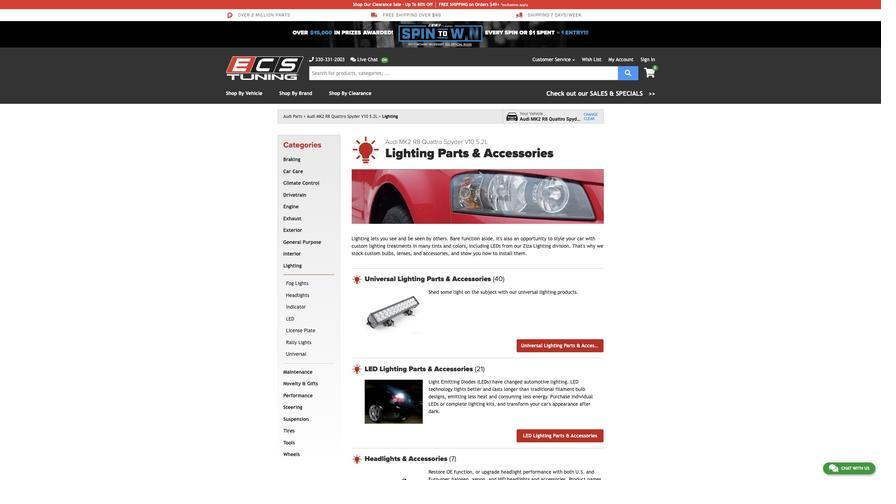Task type: locate. For each thing, give the bounding box(es) containing it.
lights
[[455, 387, 467, 392]]

complete
[[447, 401, 467, 407]]

1 horizontal spatial mk2
[[400, 138, 412, 146]]

1 horizontal spatial with
[[586, 236, 596, 241]]

audi inside audi mk2 r8 quattro spyder v10 5.2l lighting parts & accessories
[[386, 138, 398, 146]]

2 horizontal spatial mk2
[[531, 116, 541, 122]]

0 horizontal spatial less
[[468, 394, 477, 400]]

purchase
[[551, 394, 571, 400]]

0 horizontal spatial v10
[[362, 114, 369, 119]]

your down 'energy.'
[[531, 401, 540, 407]]

1 horizontal spatial chat
[[842, 466, 852, 471]]

braking
[[284, 157, 301, 162]]

your left car
[[567, 236, 576, 241]]

1 vertical spatial universal lighting parts & accessories link
[[517, 339, 609, 352]]

sales & specials
[[591, 90, 644, 97]]

chat right live
[[368, 57, 378, 62]]

spyder for audi mk2 r8 quattro spyder v10 5.2l lighting parts & accessories
[[444, 138, 464, 146]]

parts inside audi mk2 r8 quattro spyder v10 5.2l lighting parts & accessories
[[438, 146, 469, 161]]

search image
[[626, 70, 632, 76]]

lighting right universal
[[540, 289, 557, 295]]

mk2 for audi mk2 r8 quattro spyder v10 5.2l
[[317, 114, 324, 119]]

led
[[286, 316, 295, 322], [365, 365, 378, 373], [571, 379, 579, 385], [524, 433, 532, 439]]

$1
[[529, 29, 536, 36]]

rally lights link
[[285, 337, 333, 349]]

on for orders
[[470, 2, 474, 7]]

0 vertical spatial to
[[548, 236, 553, 241]]

1 vertical spatial lights
[[299, 340, 312, 345]]

0 horizontal spatial your
[[531, 401, 540, 407]]

treatments
[[387, 243, 412, 249]]

Search text field
[[309, 66, 618, 80]]

and up kits,
[[489, 394, 497, 400]]

lights for fog lights
[[296, 281, 309, 286]]

& inside category navigation element
[[303, 381, 306, 387]]

customer service button
[[533, 56, 575, 63]]

0 horizontal spatial headlights
[[286, 293, 310, 298]]

audi inside your vehicle audi mk2 r8 quattro spyder v10 5.2l
[[520, 116, 530, 122]]

2 horizontal spatial 5.2l
[[593, 116, 602, 122]]

car
[[578, 236, 585, 241]]

your inside light emitting diodes (leds) have changed automotive lighting. led technology lights better and lasts longer than traditional filament bulb designs, emitting less heat and consuming less energy. purchase individual leds or complete lighting kits, and transform your car's appearance after dark.
[[531, 401, 540, 407]]

to left style
[[548, 236, 553, 241]]

0 vertical spatial universal lighting parts & accessories
[[365, 275, 493, 283]]

over left $15,000
[[293, 29, 308, 36]]

0 horizontal spatial universal lighting parts & accessories
[[365, 275, 493, 283]]

car care link
[[282, 166, 333, 178]]

free
[[439, 2, 449, 7]]

fog
[[286, 281, 294, 286]]

your inside lighting lets you see and be seen by others. bare function aside, it's also an opportunity to style your car with custom lighting treatments in many tints and colors, including leds from our ziza lighting division. that's why we stock custom bulbs, lenses, and accessories, and show you how to install them.
[[567, 236, 576, 241]]

0 horizontal spatial over
[[238, 13, 250, 18]]

by down ecs tuning image in the left top of the page
[[239, 90, 244, 96]]

on left the
[[465, 289, 471, 295]]

v10 inside audi mk2 r8 quattro spyder v10 5.2l lighting parts & accessories
[[465, 138, 475, 146]]

0 vertical spatial lighting
[[369, 243, 386, 249]]

sign
[[641, 57, 650, 62]]

2 horizontal spatial r8
[[542, 116, 548, 122]]

0 horizontal spatial spyder
[[348, 114, 360, 119]]

bulbs,
[[382, 251, 396, 256]]

1 vertical spatial chat
[[842, 466, 852, 471]]

0 vertical spatial you
[[381, 236, 388, 241]]

universal inside the lighting subcategories element
[[286, 351, 307, 357]]

0 vertical spatial vehicle
[[246, 90, 263, 96]]

over 2 million parts link
[[226, 12, 291, 18]]

spyder inside audi mk2 r8 quattro spyder v10 5.2l lighting parts & accessories
[[444, 138, 464, 146]]

accessories,
[[424, 251, 450, 256]]

1 horizontal spatial spyder
[[444, 138, 464, 146]]

over for over 2 million parts
[[238, 13, 250, 18]]

0 horizontal spatial leds
[[429, 401, 439, 407]]

our down "an"
[[515, 243, 522, 249]]

led lighting parts & accessories thumbnail image image
[[365, 380, 423, 424]]

interior
[[284, 251, 301, 257]]

0 vertical spatial our
[[515, 243, 522, 249]]

2 vertical spatial lighting
[[469, 401, 485, 407]]

v10
[[362, 114, 369, 119], [583, 116, 592, 122], [465, 138, 475, 146]]

see official rules link
[[446, 43, 472, 47]]

0 vertical spatial on
[[470, 2, 474, 7]]

shop for shop by brand
[[280, 90, 291, 96]]

lighting inside 'link'
[[284, 263, 302, 269]]

clearance up free
[[373, 2, 392, 7]]

exterior
[[284, 228, 302, 233]]

2 horizontal spatial lighting
[[540, 289, 557, 295]]

show
[[461, 251, 472, 256]]

0 vertical spatial universal lighting parts & accessories link
[[365, 275, 604, 283]]

lighting inside lighting lets you see and be seen by others. bare function aside, it's also an opportunity to style your car with custom lighting treatments in many tints and colors, including leds from our ziza lighting division. that's why we stock custom bulbs, lenses, and accessories, and show you how to install them.
[[369, 243, 386, 249]]

2
[[252, 13, 254, 18]]

0 horizontal spatial quattro
[[332, 114, 346, 119]]

lenses,
[[397, 251, 413, 256]]

1 vertical spatial with
[[499, 289, 509, 295]]

v10 for audi mk2 r8 quattro spyder v10 5.2l lighting parts & accessories
[[465, 138, 475, 146]]

leds down it's
[[491, 243, 501, 249]]

with left us
[[854, 466, 864, 471]]

0 horizontal spatial with
[[499, 289, 509, 295]]

necessary.
[[429, 43, 445, 46]]

2 vertical spatial universal
[[286, 351, 307, 357]]

1 horizontal spatial to
[[548, 236, 553, 241]]

0 horizontal spatial or
[[441, 401, 445, 407]]

mk2 inside audi mk2 r8 quattro spyder v10 5.2l lighting parts & accessories
[[400, 138, 412, 146]]

spent
[[537, 29, 555, 36]]

over $15,000 in prizes
[[293, 29, 361, 36]]

on right ping
[[470, 2, 474, 7]]

headlights & accessories
[[365, 455, 450, 463]]

wish
[[583, 57, 593, 62]]

control
[[303, 180, 320, 186]]

on for the
[[465, 289, 471, 295]]

spyder
[[348, 114, 360, 119], [567, 116, 582, 122], [444, 138, 464, 146]]

by left brand
[[292, 90, 298, 96]]

and up treatments
[[399, 236, 407, 241]]

comments image
[[351, 57, 356, 62]]

headlights & accessories thumbnail image image
[[365, 470, 423, 480]]

license
[[286, 328, 303, 334]]

0 horizontal spatial chat
[[368, 57, 378, 62]]

1 horizontal spatial leds
[[491, 243, 501, 249]]

vehicle down ecs tuning image in the left top of the page
[[246, 90, 263, 96]]

1 horizontal spatial in
[[413, 243, 417, 249]]

up
[[406, 2, 411, 7]]

audi for audi parts
[[284, 114, 292, 119]]

led lighting parts & accessories link up (leds)
[[365, 365, 604, 373]]

by for brand
[[292, 90, 298, 96]]

with inside lighting lets you see and be seen by others. bare function aside, it's also an opportunity to style your car with custom lighting treatments in many tints and colors, including leds from our ziza lighting division. that's why we stock custom bulbs, lenses, and accessories, and show you how to install them.
[[586, 236, 596, 241]]

lighting
[[383, 114, 398, 119], [386, 146, 435, 161], [352, 236, 370, 241], [534, 243, 552, 249], [284, 263, 302, 269], [398, 275, 425, 283], [545, 343, 563, 349], [380, 365, 407, 373], [534, 433, 552, 439]]

0 vertical spatial or
[[520, 29, 528, 36]]

0 vertical spatial chat
[[368, 57, 378, 62]]

2 horizontal spatial spyder
[[567, 116, 582, 122]]

1 vertical spatial vehicle
[[530, 111, 544, 116]]

purchase
[[414, 43, 428, 46]]

lighting parts & accessories banner image image
[[352, 170, 604, 224]]

shop inside shop our clearance sale - up to 80% off link
[[353, 2, 363, 7]]

1 vertical spatial headlights
[[365, 455, 401, 463]]

wish list link
[[583, 57, 602, 62]]

or down "designs,"
[[441, 401, 445, 407]]

0 horizontal spatial clearance
[[349, 90, 372, 96]]

0 horizontal spatial you
[[381, 236, 388, 241]]

1 vertical spatial led lighting parts & accessories link
[[517, 429, 604, 442]]

1 vertical spatial in
[[413, 243, 417, 249]]

also
[[504, 236, 513, 241]]

1 horizontal spatial quattro
[[422, 138, 443, 146]]

custom up stock
[[352, 243, 368, 249]]

lasts
[[493, 387, 503, 392]]

climate control link
[[282, 178, 333, 189]]

over
[[419, 13, 431, 18]]

led lighting parts & accessories up the light
[[365, 365, 475, 373]]

category navigation element
[[278, 135, 341, 466]]

lighting inside audi mk2 r8 quattro spyder v10 5.2l lighting parts & accessories
[[386, 146, 435, 161]]

2 horizontal spatial quattro
[[549, 116, 566, 122]]

headlights down fog lights
[[286, 293, 310, 298]]

accessories inside audi mk2 r8 quattro spyder v10 5.2l lighting parts & accessories
[[484, 146, 554, 161]]

0 horizontal spatial universal
[[286, 351, 307, 357]]

1 horizontal spatial by
[[292, 90, 298, 96]]

wheels link
[[282, 449, 333, 461]]

with right subject
[[499, 289, 509, 295]]

rally lights
[[286, 340, 312, 345]]

subject
[[481, 289, 497, 295]]

gifts
[[308, 381, 318, 387]]

0 vertical spatial custom
[[352, 243, 368, 249]]

vehicle right your
[[530, 111, 544, 116]]

universal for 'universal lighting parts & accessories' link to the top
[[365, 275, 396, 283]]

with
[[586, 236, 596, 241], [499, 289, 509, 295], [854, 466, 864, 471]]

0 horizontal spatial 5.2l
[[370, 114, 378, 119]]

clearance
[[373, 2, 392, 7], [349, 90, 372, 96]]

0 vertical spatial over
[[238, 13, 250, 18]]

lights down license plate link
[[299, 340, 312, 345]]

after
[[580, 401, 591, 407]]

0 vertical spatial universal
[[365, 275, 396, 283]]

& inside audi mk2 r8 quattro spyder v10 5.2l lighting parts & accessories
[[473, 146, 481, 161]]

r8 for audi mk2 r8 quattro spyder v10 5.2l
[[326, 114, 330, 119]]

led lighting parts & accessories link down appearance
[[517, 429, 604, 442]]

you left see
[[381, 236, 388, 241]]

1 vertical spatial to
[[493, 251, 498, 256]]

headlights up headlights & accessories thumbnail image
[[365, 455, 401, 463]]

led lighting parts & accessories
[[365, 365, 475, 373], [524, 433, 598, 439]]

in left prizes
[[335, 29, 341, 36]]

service
[[555, 57, 571, 62]]

0 vertical spatial headlights
[[286, 293, 310, 298]]

1 horizontal spatial your
[[567, 236, 576, 241]]

3 by from the left
[[342, 90, 348, 96]]

1 horizontal spatial universal lighting parts & accessories
[[522, 343, 609, 349]]

my account link
[[609, 57, 634, 62]]

dark.
[[429, 409, 441, 414]]

1 vertical spatial lighting
[[540, 289, 557, 295]]

over left 2
[[238, 13, 250, 18]]

1 horizontal spatial headlights
[[365, 455, 401, 463]]

2 by from the left
[[292, 90, 298, 96]]

stock
[[352, 251, 363, 256]]

1 vertical spatial clearance
[[349, 90, 372, 96]]

1 horizontal spatial led lighting parts & accessories
[[524, 433, 598, 439]]

1 horizontal spatial lighting
[[469, 401, 485, 407]]

shop by vehicle
[[226, 90, 263, 96]]

orders
[[476, 2, 489, 7]]

less down better at right
[[468, 394, 477, 400]]

headlights inside the lighting subcategories element
[[286, 293, 310, 298]]

see
[[390, 236, 397, 241]]

0 vertical spatial clearance
[[373, 2, 392, 7]]

1 vertical spatial on
[[465, 289, 471, 295]]

license plate
[[286, 328, 316, 334]]

products.
[[558, 289, 579, 295]]

0 horizontal spatial vehicle
[[246, 90, 263, 96]]

lighting down lets
[[369, 243, 386, 249]]

1 horizontal spatial vehicle
[[530, 111, 544, 116]]

1 horizontal spatial or
[[520, 29, 528, 36]]

quattro inside audi mk2 r8 quattro spyder v10 5.2l lighting parts & accessories
[[422, 138, 443, 146]]

with up why on the right
[[586, 236, 596, 241]]

0 vertical spatial leds
[[491, 243, 501, 249]]

1 by from the left
[[239, 90, 244, 96]]

and down others.
[[444, 243, 452, 249]]

to right how
[[493, 251, 498, 256]]

vehicle
[[246, 90, 263, 96], [530, 111, 544, 116]]

1 vertical spatial universal lighting parts & accessories
[[522, 343, 609, 349]]

clearance up audi mk2 r8 quattro spyder v10 5.2l link
[[349, 90, 372, 96]]

clear link
[[584, 117, 598, 121]]

light
[[429, 379, 440, 385]]

lights right the fog
[[296, 281, 309, 286]]

2 horizontal spatial with
[[854, 466, 864, 471]]

0 horizontal spatial led lighting parts & accessories
[[365, 365, 475, 373]]

official
[[451, 43, 463, 46]]

audi mk2 r8 quattro spyder v10 5.2l link
[[307, 114, 381, 119]]

ship
[[450, 2, 459, 7]]

mk2 for audi mk2 r8 quattro spyder v10 5.2l lighting parts & accessories
[[400, 138, 412, 146]]

our
[[364, 2, 371, 7]]

some
[[441, 289, 452, 295]]

1 horizontal spatial less
[[524, 394, 532, 400]]

function
[[462, 236, 480, 241]]

by
[[427, 236, 432, 241]]

it's
[[497, 236, 503, 241]]

by up audi mk2 r8 quattro spyder v10 5.2l link
[[342, 90, 348, 96]]

0 horizontal spatial in
[[335, 29, 341, 36]]

1 vertical spatial your
[[531, 401, 540, 407]]

2 horizontal spatial by
[[342, 90, 348, 96]]

0 horizontal spatial r8
[[326, 114, 330, 119]]

1 vertical spatial led lighting parts & accessories
[[524, 433, 598, 439]]

ecs tuning image
[[226, 56, 304, 80]]

0 horizontal spatial lighting
[[369, 243, 386, 249]]

0 vertical spatial lights
[[296, 281, 309, 286]]

and down (leds)
[[483, 387, 491, 392]]

1 horizontal spatial r8
[[413, 138, 421, 146]]

1 horizontal spatial you
[[474, 251, 481, 256]]

2 horizontal spatial v10
[[583, 116, 592, 122]]

0 vertical spatial led lighting parts & accessories
[[365, 365, 475, 373]]

lighting subcategories element
[[284, 275, 335, 364]]

chat with us link
[[824, 463, 876, 475]]

live
[[358, 57, 367, 62]]

and down many
[[414, 251, 422, 256]]

clearance for by
[[349, 90, 372, 96]]

bare
[[451, 236, 461, 241]]

accessories
[[484, 146, 554, 161], [453, 275, 492, 283], [582, 343, 609, 349], [435, 365, 473, 373], [571, 433, 598, 439], [409, 455, 448, 463]]

climate control
[[284, 180, 320, 186]]

performance
[[284, 393, 313, 398]]

0 vertical spatial with
[[586, 236, 596, 241]]

or inside light emitting diodes (leds) have changed automotive lighting. led technology lights better and lasts longer than traditional filament bulb designs, emitting less heat and consuming less energy. purchase individual leds or complete lighting kits, and transform your car's appearance after dark.
[[441, 401, 445, 407]]

purpose
[[303, 239, 322, 245]]

you down including
[[474, 251, 481, 256]]

0 vertical spatial your
[[567, 236, 576, 241]]

our left universal
[[510, 289, 517, 295]]

custom down lets
[[365, 251, 381, 256]]

emitting
[[448, 394, 467, 400]]

leds up dark.
[[429, 401, 439, 407]]

customer service
[[533, 57, 571, 62]]

sign in link
[[641, 57, 656, 62]]

1 vertical spatial or
[[441, 401, 445, 407]]

aside,
[[482, 236, 495, 241]]

chat right comments image
[[842, 466, 852, 471]]

universal for bottommost 'universal lighting parts & accessories' link
[[522, 343, 543, 349]]

1 horizontal spatial v10
[[465, 138, 475, 146]]

0 horizontal spatial to
[[493, 251, 498, 256]]

1 horizontal spatial universal
[[365, 275, 396, 283]]

or left $1 at the right of the page
[[520, 29, 528, 36]]

7
[[551, 13, 554, 18]]

mk2 inside your vehicle audi mk2 r8 quattro spyder v10 5.2l
[[531, 116, 541, 122]]

1 less from the left
[[468, 394, 477, 400]]

over inside over 2 million parts link
[[238, 13, 250, 18]]

r8 inside audi mk2 r8 quattro spyder v10 5.2l lighting parts & accessories
[[413, 138, 421, 146]]

to
[[548, 236, 553, 241], [493, 251, 498, 256]]

audi for audi mk2 r8 quattro spyder v10 5.2l lighting parts & accessories
[[386, 138, 398, 146]]

colors,
[[453, 243, 468, 249]]

1 horizontal spatial clearance
[[373, 2, 392, 7]]

emitting
[[441, 379, 460, 385]]

lighting
[[369, 243, 386, 249], [540, 289, 557, 295], [469, 401, 485, 407]]

in down 'be'
[[413, 243, 417, 249]]

lighting down heat
[[469, 401, 485, 407]]

5.2l inside audi mk2 r8 quattro spyder v10 5.2l lighting parts & accessories
[[476, 138, 488, 146]]

2 horizontal spatial universal
[[522, 343, 543, 349]]

1 horizontal spatial 5.2l
[[476, 138, 488, 146]]

less down than
[[524, 394, 532, 400]]

led lighting parts & accessories down appearance
[[524, 433, 598, 439]]

1 vertical spatial leds
[[429, 401, 439, 407]]



Task type: vqa. For each thing, say whether or not it's contained in the screenshot.
'Accessories' corresponding to BMW E90 Parts & Accessories
no



Task type: describe. For each thing, give the bounding box(es) containing it.
over for over $15,000 in prizes
[[293, 29, 308, 36]]

off
[[427, 2, 433, 7]]

v10 inside your vehicle audi mk2 r8 quattro spyder v10 5.2l
[[583, 116, 592, 122]]

customer
[[533, 57, 554, 62]]

=
[[557, 29, 560, 36]]

headlights for headlights
[[286, 293, 310, 298]]

engine link
[[282, 201, 333, 213]]

change link
[[584, 112, 598, 117]]

car care
[[284, 169, 303, 174]]

quattro for audi mk2 r8 quattro spyder v10 5.2l lighting parts & accessories
[[422, 138, 443, 146]]

shipping 7 days/week link
[[516, 12, 582, 18]]

v10 for audi mk2 r8 quattro spyder v10 5.2l
[[362, 114, 369, 119]]

headlights & accessories link
[[365, 455, 604, 463]]

lighting inside light emitting diodes (leds) have changed automotive lighting. led technology lights better and lasts longer than traditional filament bulb designs, emitting less heat and consuming less energy. purchase individual leds or complete lighting kits, and transform your car's appearance after dark.
[[469, 401, 485, 407]]

diodes
[[462, 379, 476, 385]]

my
[[609, 57, 615, 62]]

them.
[[514, 251, 528, 256]]

rules
[[464, 43, 472, 46]]

comments image
[[830, 464, 839, 472]]

light emitting diodes (leds) have changed automotive lighting. led technology lights better and lasts longer than traditional filament bulb designs, emitting less heat and consuming less energy. purchase individual leds or complete lighting kits, and transform your car's appearance after dark.
[[429, 379, 594, 414]]

than
[[520, 387, 530, 392]]

technology
[[429, 387, 453, 392]]

performance link
[[282, 390, 333, 402]]

led inside light emitting diodes (leds) have changed automotive lighting. led technology lights better and lasts longer than traditional filament bulb designs, emitting less heat and consuming less energy. purchase individual leds or complete lighting kits, and transform your car's appearance after dark.
[[571, 379, 579, 385]]

change
[[584, 112, 598, 117]]

ziza
[[523, 243, 532, 249]]

suspension link
[[282, 414, 333, 425]]

appearance
[[553, 401, 579, 407]]

audi parts link
[[284, 114, 306, 119]]

from
[[503, 243, 513, 249]]

prizes
[[342, 29, 361, 36]]

wheels
[[284, 452, 300, 457]]

drivetrain link
[[282, 189, 333, 201]]

my account
[[609, 57, 634, 62]]

by for vehicle
[[239, 90, 244, 96]]

shop by brand
[[280, 90, 313, 96]]

sign in
[[641, 57, 656, 62]]

chat inside "chat with us" link
[[842, 466, 852, 471]]

the
[[472, 289, 479, 295]]

quattro for audi mk2 r8 quattro spyder v10 5.2l
[[332, 114, 346, 119]]

-
[[403, 2, 404, 7]]

by for clearance
[[342, 90, 348, 96]]

and right kits,
[[498, 401, 506, 407]]

shop our clearance sale - up to 80% off link
[[353, 1, 436, 8]]

novelty & gifts link
[[282, 378, 333, 390]]

shed some light on the subject with our universal lighting products.
[[429, 289, 579, 295]]

5.2l for audi mk2 r8 quattro spyder v10 5.2l lighting parts & accessories
[[476, 138, 488, 146]]

and down colors,
[[452, 251, 460, 256]]

in inside lighting lets you see and be seen by others. bare function aside, it's also an opportunity to style your car with custom lighting treatments in many tints and colors, including leds from our ziza lighting division. that's why we stock custom bulbs, lenses, and accessories, and show you how to install them.
[[413, 243, 417, 249]]

fog lights link
[[285, 278, 333, 290]]

every
[[486, 29, 504, 36]]

0 vertical spatial led lighting parts & accessories link
[[365, 365, 604, 373]]

spyder for audi mk2 r8 quattro spyder v10 5.2l
[[348, 114, 360, 119]]

to
[[412, 2, 417, 7]]

division.
[[553, 243, 572, 249]]

lets
[[371, 236, 379, 241]]

change clear
[[584, 112, 598, 121]]

shopping cart image
[[645, 68, 656, 78]]

that's
[[573, 243, 586, 249]]

no purchase necessary. see official rules .
[[409, 43, 473, 46]]

leds inside light emitting diodes (leds) have changed automotive lighting. led technology lights better and lasts longer than traditional filament bulb designs, emitting less heat and consuming less energy. purchase individual leds or complete lighting kits, and transform your car's appearance after dark.
[[429, 401, 439, 407]]

5.2l for audi mk2 r8 quattro spyder v10 5.2l
[[370, 114, 378, 119]]

ecs tuning 'spin to win' contest logo image
[[399, 24, 483, 42]]

interior link
[[282, 248, 333, 260]]

traditional
[[531, 387, 555, 392]]

led inside the lighting subcategories element
[[286, 316, 295, 322]]

plate
[[304, 328, 316, 334]]

r8 for audi mk2 r8 quattro spyder v10 5.2l lighting parts & accessories
[[413, 138, 421, 146]]

headlights for headlights & accessories
[[365, 455, 401, 463]]

1
[[562, 29, 564, 36]]

1 vertical spatial our
[[510, 289, 517, 295]]

automotive
[[525, 379, 550, 385]]

330-
[[316, 57, 325, 62]]

1 vertical spatial you
[[474, 251, 481, 256]]

have
[[493, 379, 503, 385]]

$15,000
[[310, 29, 332, 36]]

tires
[[284, 428, 295, 434]]

chat with us
[[842, 466, 870, 471]]

universal lighting parts & accessories thumbnail image image
[[365, 290, 423, 334]]

lights for rally lights
[[299, 340, 312, 345]]

$49+
[[490, 2, 500, 7]]

many
[[419, 243, 431, 249]]

vehicle inside your vehicle audi mk2 r8 quattro spyder v10 5.2l
[[530, 111, 544, 116]]

1 vertical spatial custom
[[365, 251, 381, 256]]

quattro inside your vehicle audi mk2 r8 quattro spyder v10 5.2l
[[549, 116, 566, 122]]

phone image
[[309, 57, 314, 62]]

shipping
[[528, 13, 550, 18]]

.
[[472, 43, 473, 46]]

shop for shop our clearance sale - up to 80% off
[[353, 2, 363, 7]]

indicator link
[[285, 301, 333, 313]]

entry!!!
[[566, 29, 589, 36]]

braking link
[[282, 154, 333, 166]]

2 less from the left
[[524, 394, 532, 400]]

maintenance
[[284, 369, 313, 375]]

spyder inside your vehicle audi mk2 r8 quattro spyder v10 5.2l
[[567, 116, 582, 122]]

chat inside live chat link
[[368, 57, 378, 62]]

general purpose link
[[282, 237, 333, 248]]

leds inside lighting lets you see and be seen by others. bare function aside, it's also an opportunity to style your car with custom lighting treatments in many tints and colors, including leds from our ziza lighting division. that's why we stock custom bulbs, lenses, and accessories, and show you how to install them.
[[491, 243, 501, 249]]

clearance for our
[[373, 2, 392, 7]]

0 vertical spatial in
[[335, 29, 341, 36]]

tires link
[[282, 425, 333, 437]]

sales
[[591, 90, 608, 97]]

shop by brand link
[[280, 90, 313, 96]]

longer
[[504, 387, 518, 392]]

individual
[[572, 394, 594, 400]]

*exclusions
[[502, 3, 519, 7]]

specials
[[617, 90, 644, 97]]

including
[[470, 243, 490, 249]]

general
[[284, 239, 302, 245]]

shop for shop by vehicle
[[226, 90, 237, 96]]

free shipping over $49 link
[[371, 12, 442, 18]]

our inside lighting lets you see and be seen by others. bare function aside, it's also an opportunity to style your car with custom lighting treatments in many tints and colors, including leds from our ziza lighting division. that's why we stock custom bulbs, lenses, and accessories, and show you how to install them.
[[515, 243, 522, 249]]

fog lights
[[286, 281, 309, 286]]

shop for shop by clearance
[[329, 90, 341, 96]]

tools
[[284, 440, 295, 446]]

spin
[[505, 29, 518, 36]]

categories
[[284, 140, 322, 150]]

energy.
[[533, 394, 549, 400]]

seen
[[415, 236, 425, 241]]

audi for audi mk2 r8 quattro spyder v10 5.2l
[[307, 114, 316, 119]]

2 vertical spatial with
[[854, 466, 864, 471]]

clear
[[584, 117, 595, 121]]

r8 inside your vehicle audi mk2 r8 quattro spyder v10 5.2l
[[542, 116, 548, 122]]

indicator
[[286, 304, 306, 310]]

5.2l inside your vehicle audi mk2 r8 quattro spyder v10 5.2l
[[593, 116, 602, 122]]

brand
[[299, 90, 313, 96]]

universal
[[519, 289, 539, 295]]

rally
[[286, 340, 297, 345]]

consuming
[[499, 394, 522, 400]]



